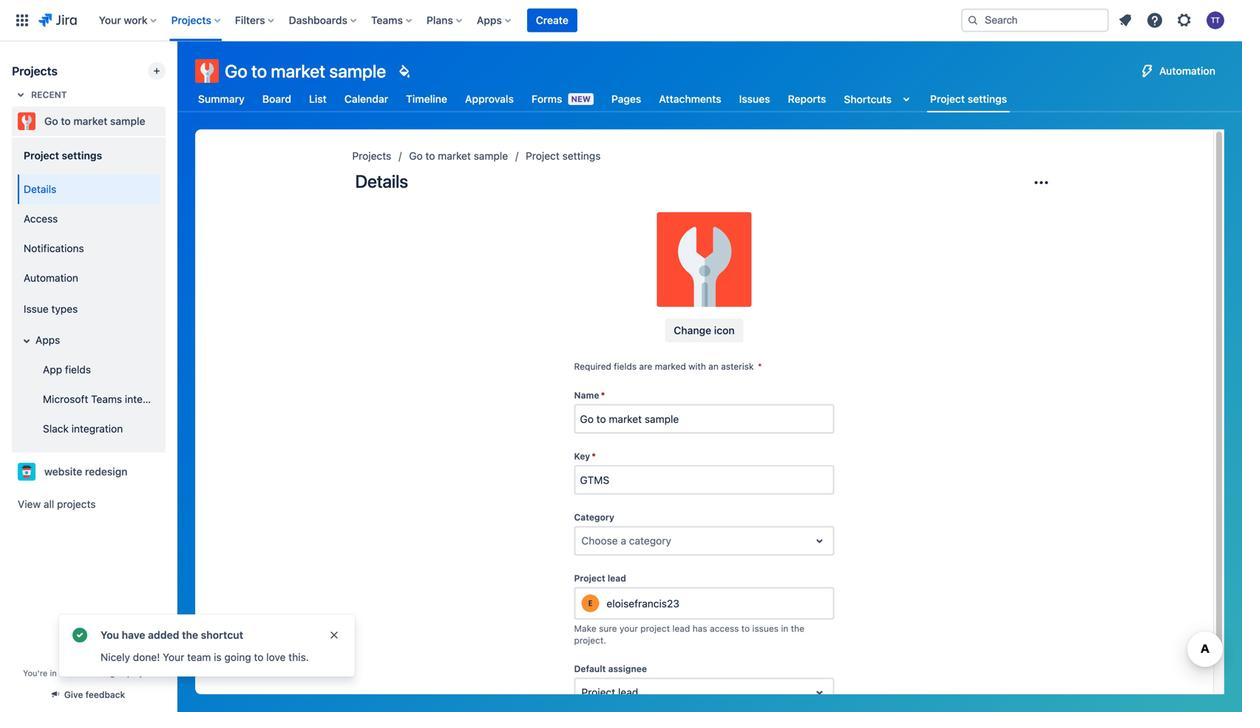 Task type: vqa. For each thing, say whether or not it's contained in the screenshot.
Teams
yes



Task type: describe. For each thing, give the bounding box(es) containing it.
this.
[[289, 651, 309, 664]]

1 horizontal spatial integration
[[125, 393, 176, 406]]

view all projects link
[[12, 491, 166, 518]]

give
[[64, 690, 83, 700]]

done!
[[133, 651, 160, 664]]

have
[[122, 629, 145, 641]]

going
[[225, 651, 251, 664]]

add to starred image for go to market sample
[[161, 112, 179, 130]]

details inside group
[[24, 183, 56, 195]]

more image
[[1033, 174, 1051, 192]]

Category text field
[[582, 534, 585, 549]]

board
[[262, 93, 291, 105]]

all
[[44, 498, 54, 511]]

attachments link
[[656, 86, 725, 112]]

access link
[[18, 204, 160, 234]]

with
[[689, 361, 706, 372]]

you
[[101, 629, 119, 641]]

issue types link
[[18, 293, 160, 326]]

teams inside group
[[91, 393, 122, 406]]

1 vertical spatial integration
[[72, 423, 123, 435]]

to left love
[[254, 651, 264, 664]]

choose a category
[[582, 535, 672, 547]]

sidebar navigation image
[[161, 59, 194, 89]]

project down the default
[[582, 687, 616, 699]]

notifications link
[[18, 234, 160, 263]]

work
[[124, 14, 148, 26]]

change icon
[[674, 324, 735, 337]]

1 vertical spatial go to market sample
[[44, 115, 145, 127]]

project avatar image
[[657, 212, 752, 307]]

open image for project lead
[[811, 684, 829, 702]]

0 horizontal spatial a
[[59, 669, 64, 678]]

0 horizontal spatial go
[[44, 115, 58, 127]]

feedback
[[86, 690, 125, 700]]

list link
[[306, 86, 330, 112]]

to down timeline link
[[426, 150, 435, 162]]

managed
[[89, 669, 125, 678]]

0 vertical spatial sample
[[329, 61, 386, 81]]

sure
[[599, 624, 617, 634]]

automation link
[[18, 263, 160, 293]]

issues link
[[737, 86, 774, 112]]

apps button
[[18, 326, 160, 355]]

change
[[674, 324, 712, 337]]

2 vertical spatial lead
[[619, 687, 639, 699]]

your profile and settings image
[[1207, 11, 1225, 29]]

projects
[[57, 498, 96, 511]]

1 vertical spatial market
[[73, 115, 108, 127]]

issues
[[753, 624, 779, 634]]

the inside make sure your project lead has access to issues in the project.
[[791, 624, 805, 634]]

banner containing your work
[[0, 0, 1243, 41]]

you're
[[23, 669, 48, 678]]

an
[[709, 361, 719, 372]]

filters button
[[231, 9, 280, 32]]

in inside make sure your project lead has access to issues in the project.
[[782, 624, 789, 634]]

shortcuts
[[845, 93, 892, 105]]

choose
[[582, 535, 618, 547]]

approvals link
[[462, 86, 517, 112]]

default
[[574, 664, 606, 674]]

create project image
[[151, 65, 163, 77]]

* for key *
[[592, 451, 596, 462]]

plans button
[[422, 9, 468, 32]]

to up board
[[252, 61, 267, 81]]

0 horizontal spatial sample
[[110, 115, 145, 127]]

change icon button
[[665, 319, 744, 343]]

summary link
[[195, 86, 248, 112]]

your work
[[99, 14, 148, 26]]

project inside make sure your project lead has access to issues in the project.
[[641, 624, 670, 634]]

automation inside button
[[1160, 65, 1216, 77]]

is
[[214, 651, 222, 664]]

* for name *
[[601, 390, 605, 401]]

projects button
[[167, 9, 226, 32]]

projects link
[[353, 147, 392, 165]]

new
[[571, 94, 591, 104]]

0 horizontal spatial project
[[127, 669, 155, 678]]

dismiss image
[[328, 630, 340, 641]]

name *
[[574, 390, 605, 401]]

approvals
[[465, 93, 514, 105]]

added
[[148, 629, 179, 641]]

love
[[266, 651, 286, 664]]

microsoft
[[43, 393, 88, 406]]

slack integration
[[43, 423, 123, 435]]

list
[[309, 93, 327, 105]]

0 vertical spatial go
[[225, 61, 248, 81]]

you're in a team-managed project
[[23, 669, 155, 678]]

calendar
[[345, 93, 389, 105]]

settings for 'project settings' link
[[563, 150, 601, 162]]

microsoft teams integration
[[43, 393, 176, 406]]

create button
[[527, 9, 578, 32]]

settings image
[[1176, 11, 1194, 29]]

expand image
[[18, 332, 36, 350]]

success image
[[71, 627, 89, 644]]

slack integration link
[[27, 414, 160, 444]]

0 vertical spatial go to market sample
[[225, 61, 386, 81]]

pages
[[612, 93, 642, 105]]

set project background image
[[395, 62, 413, 80]]

2 vertical spatial go to market sample
[[409, 150, 508, 162]]

required fields are marked with an asterisk *
[[574, 361, 763, 372]]

timeline
[[406, 93, 448, 105]]

Default assignee text field
[[582, 686, 585, 700]]

team
[[187, 651, 211, 664]]

apps inside apps button
[[36, 334, 60, 346]]

project settings for 'project settings' link
[[526, 150, 601, 162]]

nicely
[[101, 651, 130, 664]]

forms
[[532, 93, 563, 105]]

access
[[24, 213, 58, 225]]

reports
[[788, 93, 827, 105]]

your inside 'your work' popup button
[[99, 14, 121, 26]]

1 horizontal spatial go to market sample link
[[409, 147, 508, 165]]

details link
[[18, 175, 160, 204]]

settings for group containing project settings
[[62, 149, 102, 161]]

teams inside dropdown button
[[371, 14, 403, 26]]

Search field
[[962, 9, 1110, 32]]



Task type: locate. For each thing, give the bounding box(es) containing it.
go
[[225, 61, 248, 81], [44, 115, 58, 127], [409, 150, 423, 162]]

calendar link
[[342, 86, 391, 112]]

projects
[[171, 14, 211, 26], [12, 64, 58, 78], [353, 150, 392, 162]]

market up details link
[[73, 115, 108, 127]]

help image
[[1147, 11, 1165, 29]]

0 horizontal spatial apps
[[36, 334, 60, 346]]

timeline link
[[403, 86, 451, 112]]

1 vertical spatial in
[[50, 669, 57, 678]]

0 horizontal spatial details
[[24, 183, 56, 195]]

0 vertical spatial automation
[[1160, 65, 1216, 77]]

1 vertical spatial go to market sample link
[[409, 147, 508, 165]]

in
[[782, 624, 789, 634], [50, 669, 57, 678]]

market up list
[[271, 61, 326, 81]]

notifications image
[[1117, 11, 1135, 29]]

go to market sample down approvals link
[[409, 150, 508, 162]]

0 vertical spatial *
[[758, 361, 763, 372]]

icon
[[715, 324, 735, 337]]

go to market sample link down approvals link
[[409, 147, 508, 165]]

* right name
[[601, 390, 605, 401]]

project down done!
[[127, 669, 155, 678]]

project up details link
[[24, 149, 59, 161]]

0 vertical spatial add to starred image
[[161, 112, 179, 130]]

your left the work
[[99, 14, 121, 26]]

2 horizontal spatial *
[[758, 361, 763, 372]]

the up team
[[182, 629, 198, 641]]

1 vertical spatial add to starred image
[[161, 463, 179, 481]]

0 horizontal spatial fields
[[65, 364, 91, 376]]

0 vertical spatial project
[[641, 624, 670, 634]]

1 horizontal spatial go
[[225, 61, 248, 81]]

automation image
[[1139, 62, 1157, 80]]

reports link
[[785, 86, 830, 112]]

0 vertical spatial go to market sample link
[[12, 107, 160, 136]]

collapse recent projects image
[[12, 86, 30, 104]]

in right you're
[[50, 669, 57, 678]]

nicely done! your team is going to love this.
[[101, 651, 309, 664]]

filters
[[235, 14, 265, 26]]

apps inside apps popup button
[[477, 14, 502, 26]]

search image
[[968, 14, 980, 26]]

board link
[[260, 86, 294, 112]]

dashboards button
[[285, 9, 363, 32]]

summary
[[198, 93, 245, 105]]

0 horizontal spatial *
[[592, 451, 596, 462]]

0 horizontal spatial project settings
[[24, 149, 102, 161]]

automation down notifications
[[24, 272, 78, 284]]

view all projects
[[18, 498, 96, 511]]

team-
[[66, 669, 89, 678]]

1 add to starred image from the top
[[161, 112, 179, 130]]

1 horizontal spatial apps
[[477, 14, 502, 26]]

0 vertical spatial teams
[[371, 14, 403, 26]]

project settings link
[[526, 147, 601, 165]]

add to starred image for website redesign
[[161, 463, 179, 481]]

tab list
[[186, 86, 1020, 112]]

1 horizontal spatial a
[[621, 535, 627, 547]]

2 horizontal spatial go
[[409, 150, 423, 162]]

1 vertical spatial *
[[601, 390, 605, 401]]

1 horizontal spatial projects
[[171, 14, 211, 26]]

2 add to starred image from the top
[[161, 463, 179, 481]]

details up access on the top left
[[24, 183, 56, 195]]

teams down app fields link
[[91, 393, 122, 406]]

2 horizontal spatial settings
[[968, 93, 1008, 105]]

jira image
[[38, 11, 77, 29], [38, 11, 77, 29]]

0 horizontal spatial the
[[182, 629, 198, 641]]

project right your on the bottom of the page
[[641, 624, 670, 634]]

2 horizontal spatial go to market sample
[[409, 150, 508, 162]]

dashboards
[[289, 14, 348, 26]]

lead left has on the right of page
[[673, 624, 691, 634]]

* right "asterisk"
[[758, 361, 763, 372]]

fields right the "app"
[[65, 364, 91, 376]]

asterisk
[[722, 361, 754, 372]]

project inside 'project settings' link
[[526, 150, 560, 162]]

2 group from the top
[[15, 170, 176, 448]]

fields inside group
[[65, 364, 91, 376]]

lead inside make sure your project lead has access to issues in the project.
[[673, 624, 691, 634]]

1 vertical spatial teams
[[91, 393, 122, 406]]

the
[[791, 624, 805, 634], [182, 629, 198, 641]]

types
[[51, 303, 78, 315]]

lead down assignee on the bottom of page
[[619, 687, 639, 699]]

teams
[[371, 14, 403, 26], [91, 393, 122, 406]]

0 vertical spatial lead
[[608, 573, 627, 584]]

0 vertical spatial in
[[782, 624, 789, 634]]

0 horizontal spatial in
[[50, 669, 57, 678]]

to down recent
[[61, 115, 71, 127]]

group containing details
[[15, 170, 176, 448]]

group
[[15, 136, 176, 453], [15, 170, 176, 448]]

2 vertical spatial market
[[438, 150, 471, 162]]

to left issues on the right
[[742, 624, 750, 634]]

2 vertical spatial projects
[[353, 150, 392, 162]]

2 open image from the top
[[811, 684, 829, 702]]

marked
[[655, 361, 686, 372]]

required
[[574, 361, 612, 372]]

app
[[43, 364, 62, 376]]

go right 'projects' link on the top left of the page
[[409, 150, 423, 162]]

lead up eloisefrancis23
[[608, 573, 627, 584]]

category
[[574, 512, 615, 523]]

1 horizontal spatial market
[[271, 61, 326, 81]]

you have added the shortcut
[[101, 629, 243, 641]]

1 vertical spatial sample
[[110, 115, 145, 127]]

website redesign
[[44, 466, 128, 478]]

lead
[[608, 573, 627, 584], [673, 624, 691, 634], [619, 687, 639, 699]]

open image
[[811, 532, 829, 550], [811, 684, 829, 702]]

sample
[[329, 61, 386, 81], [110, 115, 145, 127], [474, 150, 508, 162]]

project settings for group containing project settings
[[24, 149, 102, 161]]

0 horizontal spatial go to market sample link
[[12, 107, 160, 136]]

1 horizontal spatial project settings
[[526, 150, 601, 162]]

website redesign link
[[12, 457, 160, 487]]

automation
[[1160, 65, 1216, 77], [24, 272, 78, 284]]

1 horizontal spatial sample
[[329, 61, 386, 81]]

0 horizontal spatial teams
[[91, 393, 122, 406]]

1 horizontal spatial your
[[163, 651, 184, 664]]

integration down the microsoft teams integration link
[[72, 423, 123, 435]]

name
[[574, 390, 600, 401]]

2 horizontal spatial market
[[438, 150, 471, 162]]

integration down app fields link
[[125, 393, 176, 406]]

1 vertical spatial project
[[127, 669, 155, 678]]

website
[[44, 466, 82, 478]]

primary element
[[9, 0, 950, 41]]

assignee
[[609, 664, 647, 674]]

fields for required
[[614, 361, 637, 372]]

details
[[356, 171, 408, 192], [24, 183, 56, 195]]

1 horizontal spatial settings
[[563, 150, 601, 162]]

your work button
[[95, 9, 162, 32]]

1 group from the top
[[15, 136, 176, 453]]

go to market sample down recent
[[44, 115, 145, 127]]

default assignee
[[574, 664, 647, 674]]

give feedback button
[[43, 683, 134, 707]]

apps right 'plans' dropdown button
[[477, 14, 502, 26]]

1 horizontal spatial in
[[782, 624, 789, 634]]

1 horizontal spatial the
[[791, 624, 805, 634]]

notifications
[[24, 242, 84, 255]]

apps up the "app"
[[36, 334, 60, 346]]

1 open image from the top
[[811, 532, 829, 550]]

1 horizontal spatial *
[[601, 390, 605, 401]]

go down recent
[[44, 115, 58, 127]]

projects up sidebar navigation icon
[[171, 14, 211, 26]]

projects down calendar link
[[353, 150, 392, 162]]

issue
[[24, 303, 49, 315]]

eloisefrancis23
[[607, 598, 680, 610]]

project inside group
[[24, 149, 59, 161]]

0 vertical spatial open image
[[811, 532, 829, 550]]

key *
[[574, 451, 596, 462]]

1 vertical spatial go
[[44, 115, 58, 127]]

project
[[641, 624, 670, 634], [127, 669, 155, 678]]

apps
[[477, 14, 502, 26], [36, 334, 60, 346]]

0 vertical spatial projects
[[171, 14, 211, 26]]

access
[[710, 624, 739, 634]]

teams button
[[367, 9, 418, 32]]

view
[[18, 498, 41, 511]]

appswitcher icon image
[[13, 11, 31, 29]]

in right issues on the right
[[782, 624, 789, 634]]

2 horizontal spatial projects
[[353, 150, 392, 162]]

your down you have added the shortcut
[[163, 651, 184, 664]]

project
[[931, 93, 966, 105], [24, 149, 59, 161], [526, 150, 560, 162], [574, 573, 606, 584], [582, 687, 616, 699]]

are
[[640, 361, 653, 372]]

group containing project settings
[[15, 136, 176, 453]]

1 horizontal spatial project
[[641, 624, 670, 634]]

give feedback
[[64, 690, 125, 700]]

0 horizontal spatial automation
[[24, 272, 78, 284]]

project lead down choose
[[574, 573, 627, 584]]

project right shortcuts dropdown button
[[931, 93, 966, 105]]

details down 'projects' link on the top left of the page
[[356, 171, 408, 192]]

redesign
[[85, 466, 128, 478]]

open image for choose a category
[[811, 532, 829, 550]]

1 vertical spatial apps
[[36, 334, 60, 346]]

1 vertical spatial your
[[163, 651, 184, 664]]

0 horizontal spatial integration
[[72, 423, 123, 435]]

project down forms
[[526, 150, 560, 162]]

automation right automation icon at the top
[[1160, 65, 1216, 77]]

make
[[574, 624, 597, 634]]

2 horizontal spatial sample
[[474, 150, 508, 162]]

1 horizontal spatial go to market sample
[[225, 61, 386, 81]]

to inside make sure your project lead has access to issues in the project.
[[742, 624, 750, 634]]

fields left are
[[614, 361, 637, 372]]

0 horizontal spatial settings
[[62, 149, 102, 161]]

0 vertical spatial integration
[[125, 393, 176, 406]]

automation button
[[1133, 59, 1225, 83]]

2 vertical spatial *
[[592, 451, 596, 462]]

0 vertical spatial project lead
[[574, 573, 627, 584]]

1 horizontal spatial details
[[356, 171, 408, 192]]

1 horizontal spatial fields
[[614, 361, 637, 372]]

app fields
[[43, 364, 91, 376]]

key
[[574, 451, 591, 462]]

2 vertical spatial go
[[409, 150, 423, 162]]

shortcuts button
[[842, 86, 919, 112]]

automation inside group
[[24, 272, 78, 284]]

0 horizontal spatial your
[[99, 14, 121, 26]]

integration
[[125, 393, 176, 406], [72, 423, 123, 435]]

2 horizontal spatial project settings
[[931, 93, 1008, 105]]

shortcut
[[201, 629, 243, 641]]

microsoft teams integration link
[[27, 385, 176, 414]]

1 horizontal spatial automation
[[1160, 65, 1216, 77]]

fields for app
[[65, 364, 91, 376]]

the right issues on the right
[[791, 624, 805, 634]]

project lead down default assignee
[[582, 687, 639, 699]]

0 vertical spatial apps
[[477, 14, 502, 26]]

project settings inside group
[[24, 149, 102, 161]]

issues
[[740, 93, 771, 105]]

issue types
[[24, 303, 78, 315]]

go up the summary
[[225, 61, 248, 81]]

project down category text field
[[574, 573, 606, 584]]

market down timeline link
[[438, 150, 471, 162]]

slack
[[43, 423, 69, 435]]

add to starred image
[[161, 112, 179, 130], [161, 463, 179, 481]]

your
[[620, 624, 638, 634]]

0 vertical spatial market
[[271, 61, 326, 81]]

add to starred image right 'redesign'
[[161, 463, 179, 481]]

projects for 'projects' link on the top left of the page
[[353, 150, 392, 162]]

a right choose
[[621, 535, 627, 547]]

banner
[[0, 0, 1243, 41]]

1 vertical spatial project lead
[[582, 687, 639, 699]]

0 horizontal spatial projects
[[12, 64, 58, 78]]

1 vertical spatial open image
[[811, 684, 829, 702]]

category
[[630, 535, 672, 547]]

teams left plans
[[371, 14, 403, 26]]

0 vertical spatial a
[[621, 535, 627, 547]]

make sure your project lead has access to issues in the project.
[[574, 624, 805, 646]]

1 horizontal spatial teams
[[371, 14, 403, 26]]

0 horizontal spatial go to market sample
[[44, 115, 145, 127]]

go to market sample up list
[[225, 61, 386, 81]]

projects up collapse recent projects image
[[12, 64, 58, 78]]

has
[[693, 624, 708, 634]]

0 vertical spatial your
[[99, 14, 121, 26]]

a left team-
[[59, 669, 64, 678]]

apps button
[[473, 9, 517, 32]]

1 vertical spatial lead
[[673, 624, 691, 634]]

None field
[[576, 406, 833, 433], [576, 467, 833, 494], [576, 406, 833, 433], [576, 467, 833, 494]]

1 vertical spatial a
[[59, 669, 64, 678]]

settings inside group
[[62, 149, 102, 161]]

2 vertical spatial sample
[[474, 150, 508, 162]]

tab list containing project settings
[[186, 86, 1020, 112]]

projects for projects dropdown button
[[171, 14, 211, 26]]

add to starred image down sidebar navigation icon
[[161, 112, 179, 130]]

1 vertical spatial projects
[[12, 64, 58, 78]]

app fields link
[[27, 355, 160, 385]]

projects inside dropdown button
[[171, 14, 211, 26]]

go to market sample link down recent
[[12, 107, 160, 136]]

1 vertical spatial automation
[[24, 272, 78, 284]]

0 horizontal spatial market
[[73, 115, 108, 127]]

market
[[271, 61, 326, 81], [73, 115, 108, 127], [438, 150, 471, 162]]

* right key
[[592, 451, 596, 462]]



